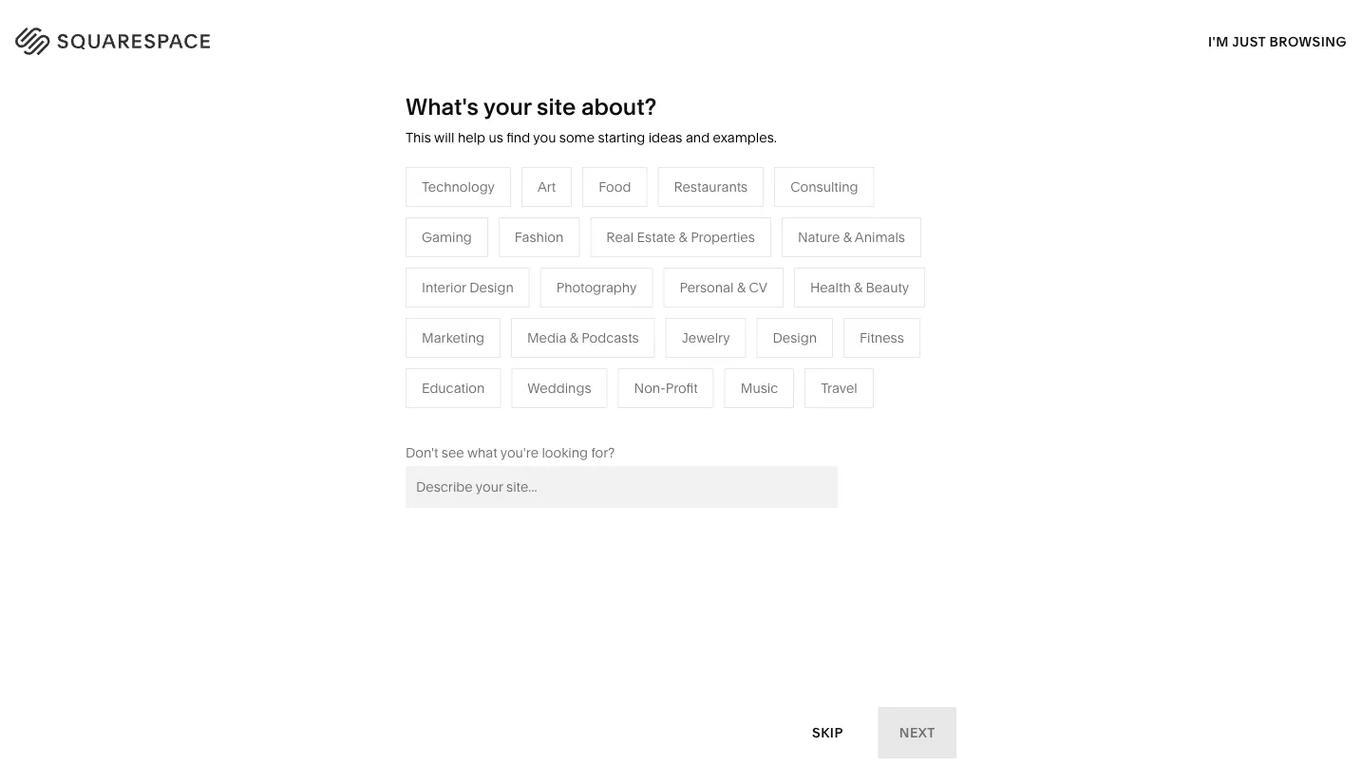 Task type: describe. For each thing, give the bounding box(es) containing it.
non-profit
[[634, 380, 698, 396]]

consulting
[[790, 179, 858, 195]]

Health & Beauty radio
[[794, 268, 925, 308]]

blog,
[[903, 131, 940, 149]]

nature inside option
[[798, 229, 840, 245]]

personal
[[836, 131, 900, 149]]

with
[[191, 150, 287, 209]]

and inside what's your site about? this will help us find you some starting ideas and examples.
[[686, 130, 710, 146]]

what's
[[406, 92, 479, 120]]

1 vertical spatial restaurants
[[669, 293, 743, 309]]

Personal & CV radio
[[663, 268, 784, 308]]

use
[[1003, 131, 1029, 149]]

1 horizontal spatial nature
[[869, 293, 912, 309]]

see
[[442, 445, 464, 461]]

any
[[191, 103, 271, 161]]

interior design
[[422, 280, 514, 296]]

Real Estate & Properties radio
[[590, 217, 771, 257]]

& down music
[[741, 407, 750, 423]]

help
[[458, 130, 485, 146]]

music
[[741, 380, 778, 396]]

portfolio
[[984, 112, 1046, 131]]

Travel radio
[[805, 368, 874, 408]]

media inside media & podcasts option
[[527, 330, 566, 346]]

templates
[[980, 149, 1052, 167]]

for?
[[591, 445, 615, 461]]

interior
[[422, 280, 466, 296]]

community & non-profits
[[469, 350, 627, 366]]

Design radio
[[756, 318, 833, 358]]

squarespace logo link
[[38, 24, 295, 52]]

get
[[1074, 149, 1098, 167]]

don't see what you're looking for?
[[406, 445, 615, 461]]

health
[[810, 280, 851, 296]]

you're
[[500, 445, 539, 461]]

Music radio
[[724, 368, 794, 408]]

local business link
[[469, 321, 581, 337]]

& up weddings option
[[545, 350, 553, 366]]

fashion link
[[469, 264, 537, 280]]

services
[[548, 293, 602, 309]]

& left cv
[[737, 280, 746, 296]]

Weddings radio
[[511, 368, 607, 408]]

local
[[469, 321, 502, 337]]

1 horizontal spatial animals
[[926, 293, 977, 309]]

customizable
[[1142, 131, 1239, 149]]

next button
[[878, 708, 956, 759]]

profits
[[588, 350, 627, 366]]

profit
[[666, 380, 698, 396]]

2 a from the left
[[1245, 112, 1254, 131]]

community & non-profits link
[[469, 350, 646, 366]]

local business
[[469, 321, 562, 337]]

travel link
[[669, 264, 725, 280]]

browsing
[[1269, 33, 1347, 49]]

art
[[537, 179, 556, 195]]

i'm just browsing
[[1208, 33, 1347, 49]]

technology
[[422, 179, 495, 195]]

whether
[[836, 112, 898, 131]]

1 vertical spatial properties
[[753, 407, 818, 423]]

cv
[[749, 280, 767, 296]]

squarespace's
[[1032, 131, 1138, 149]]

next
[[899, 725, 936, 741]]

& up 'community & non-profits' link
[[570, 330, 578, 346]]

professional services
[[469, 293, 602, 309]]

fitness link
[[869, 321, 933, 337]]

business
[[506, 321, 562, 337]]

or
[[1227, 112, 1242, 131]]

entertainment link
[[469, 407, 576, 423]]

whether you need a portfolio website, an online store, or a personal blog, you can use squarespace's customizable and responsive website templates to get started.
[[836, 112, 1270, 167]]

fashion inside option
[[515, 229, 564, 245]]

template
[[282, 103, 487, 161]]

Gaming radio
[[406, 217, 488, 257]]

skip button
[[791, 707, 864, 759]]

will
[[434, 130, 454, 146]]

us
[[489, 130, 503, 146]]

site
[[537, 92, 576, 120]]

1 horizontal spatial podcasts
[[723, 321, 781, 337]]

fitness inside fitness "option"
[[860, 330, 904, 346]]

restaurants inside option
[[674, 179, 748, 195]]

Nature & Animals radio
[[782, 217, 921, 257]]

events link
[[669, 350, 730, 366]]

i'm just browsing link
[[1208, 15, 1347, 67]]

make
[[54, 103, 180, 161]]

non- inside option
[[634, 380, 666, 396]]

responsive
[[836, 149, 916, 167]]

personal
[[679, 280, 734, 296]]

ease.
[[299, 150, 419, 209]]

Jewelry radio
[[666, 318, 746, 358]]

online
[[1134, 112, 1179, 131]]

website
[[919, 149, 976, 167]]

find
[[506, 130, 530, 146]]



Task type: locate. For each thing, give the bounding box(es) containing it.
nature & animals up health & beauty radio
[[798, 229, 905, 245]]

animals inside option
[[855, 229, 905, 245]]

1 horizontal spatial design
[[773, 330, 817, 346]]

about?
[[581, 92, 656, 120]]

travel
[[669, 264, 706, 280], [821, 380, 857, 396]]

this
[[406, 130, 431, 146]]

beauty
[[866, 280, 909, 296]]

Non-Profit radio
[[618, 368, 714, 408]]

Consulting radio
[[774, 167, 874, 207]]

1 vertical spatial nature
[[869, 293, 912, 309]]

health & beauty
[[810, 280, 909, 296]]

0 vertical spatial real
[[606, 229, 634, 245]]

nature & animals link
[[869, 293, 996, 309]]

0 horizontal spatial design
[[469, 280, 514, 296]]

1 vertical spatial fashion
[[469, 264, 518, 280]]

a right 'or' on the top
[[1245, 112, 1254, 131]]

0 horizontal spatial weddings
[[527, 380, 591, 396]]

0 vertical spatial nature & animals
[[798, 229, 905, 245]]

properties
[[691, 229, 755, 245], [753, 407, 818, 423]]

what
[[467, 445, 497, 461]]

and right 'or' on the top
[[1242, 131, 1270, 149]]

0 horizontal spatial media
[[527, 330, 566, 346]]

fitness
[[869, 321, 914, 337], [860, 330, 904, 346]]

don't
[[406, 445, 438, 461]]

weddings down events link
[[669, 378, 733, 394]]

can
[[973, 131, 999, 149]]

2 horizontal spatial you
[[943, 131, 969, 149]]

to
[[1056, 149, 1070, 167]]

1 horizontal spatial media & podcasts
[[669, 321, 781, 337]]

0 horizontal spatial travel
[[669, 264, 706, 280]]

design up the music radio
[[773, 330, 817, 346]]

fashion up "fashion" link
[[515, 229, 564, 245]]

lusaka image
[[933, 649, 1307, 785]]

food link
[[469, 378, 520, 394]]

0 horizontal spatial animals
[[855, 229, 905, 245]]

1 horizontal spatial real
[[669, 407, 696, 423]]

1 vertical spatial nature & animals
[[869, 293, 977, 309]]

estate down weddings link
[[700, 407, 738, 423]]

started.
[[1102, 149, 1157, 167]]

properties up travel link
[[691, 229, 755, 245]]

properties down music
[[753, 407, 818, 423]]

Marketing radio
[[406, 318, 501, 358]]

& up health & beauty radio
[[843, 229, 852, 245]]

website,
[[1049, 112, 1110, 131]]

0 vertical spatial nature
[[798, 229, 840, 245]]

real estate & properties inside radio
[[606, 229, 755, 245]]

a right need on the right of page
[[972, 112, 980, 131]]

photography
[[556, 280, 637, 296]]

nature & animals inside nature & animals option
[[798, 229, 905, 245]]

yours
[[54, 150, 181, 209]]

1 horizontal spatial estate
[[700, 407, 738, 423]]

animals up home
[[855, 229, 905, 245]]

0 vertical spatial properties
[[691, 229, 755, 245]]

Media & Podcasts radio
[[511, 318, 655, 358]]

podcasts down cv
[[723, 321, 781, 337]]

squarespace logo image
[[38, 24, 233, 52]]

1 horizontal spatial media
[[669, 321, 708, 337]]

0 horizontal spatial non-
[[557, 350, 588, 366]]

1 horizontal spatial a
[[1245, 112, 1254, 131]]

store,
[[1183, 112, 1224, 131]]

restaurants down travel link
[[669, 293, 743, 309]]

ideas
[[648, 130, 682, 146]]

Education radio
[[406, 368, 501, 408]]

personal & cv
[[679, 280, 767, 296]]

real
[[606, 229, 634, 245], [669, 407, 696, 423]]

Food radio
[[582, 167, 647, 207]]

jewelry
[[682, 330, 730, 346]]

1 horizontal spatial travel
[[821, 380, 857, 396]]

pazari image
[[494, 649, 868, 785]]

you right the find
[[533, 130, 556, 146]]

1 horizontal spatial non-
[[634, 380, 666, 396]]

i'm
[[1208, 33, 1229, 49]]

Art radio
[[521, 167, 572, 207]]

real inside radio
[[606, 229, 634, 245]]

you left need on the right of page
[[901, 112, 928, 131]]

fashion
[[515, 229, 564, 245], [469, 264, 518, 280]]

home & decor
[[869, 264, 961, 280]]

weddings
[[669, 378, 733, 394], [527, 380, 591, 396]]

weddings inside option
[[527, 380, 591, 396]]

1 vertical spatial food
[[469, 378, 501, 394]]

1 vertical spatial travel
[[821, 380, 857, 396]]

0 horizontal spatial you
[[533, 130, 556, 146]]

travel down real estate & properties radio
[[669, 264, 706, 280]]

marketing
[[422, 330, 484, 346]]

events
[[669, 350, 711, 366]]

a
[[972, 112, 980, 131], [1245, 112, 1254, 131]]

nature & animals
[[798, 229, 905, 245], [869, 293, 977, 309]]

some
[[559, 130, 595, 146]]

1 vertical spatial estate
[[700, 407, 738, 423]]

your
[[483, 92, 531, 120]]

you left can
[[943, 131, 969, 149]]

0 vertical spatial animals
[[855, 229, 905, 245]]

0 horizontal spatial a
[[972, 112, 980, 131]]

podcasts up profits
[[581, 330, 639, 346]]

design inside option
[[469, 280, 514, 296]]

looking
[[542, 445, 588, 461]]

media up "community & non-profits"
[[527, 330, 566, 346]]

skip
[[812, 725, 843, 741]]

real estate & properties down music
[[669, 407, 818, 423]]

Fitness radio
[[843, 318, 920, 358]]

food inside food option
[[599, 179, 631, 195]]

estate
[[637, 229, 676, 245], [700, 407, 738, 423]]

properties inside radio
[[691, 229, 755, 245]]

Don't see what you're looking for? field
[[406, 466, 838, 508]]

0 vertical spatial design
[[469, 280, 514, 296]]

0 horizontal spatial podcasts
[[581, 330, 639, 346]]

Photography radio
[[540, 268, 653, 308]]

1 horizontal spatial you
[[901, 112, 928, 131]]

0 vertical spatial real estate & properties
[[606, 229, 755, 245]]

real down "profit"
[[669, 407, 696, 423]]

food down community
[[469, 378, 501, 394]]

1 a from the left
[[972, 112, 980, 131]]

& down restaurants link
[[711, 321, 720, 337]]

professional services link
[[469, 293, 621, 309]]

0 vertical spatial restaurants
[[674, 179, 748, 195]]

& up travel link
[[679, 229, 687, 245]]

nature & animals down home & decor link
[[869, 293, 977, 309]]

weddings down 'community & non-profits' link
[[527, 380, 591, 396]]

and right ideas at top
[[686, 130, 710, 146]]

an
[[1113, 112, 1131, 131]]

1 horizontal spatial weddings
[[669, 378, 733, 394]]

travel inside option
[[821, 380, 857, 396]]

podcasts inside option
[[581, 330, 639, 346]]

real estate & properties
[[606, 229, 755, 245], [669, 407, 818, 423]]

& right home
[[911, 264, 920, 280]]

0 vertical spatial travel
[[669, 264, 706, 280]]

1 vertical spatial real
[[669, 407, 696, 423]]

just
[[1232, 33, 1266, 49]]

1 horizontal spatial and
[[1242, 131, 1270, 149]]

Restaurants radio
[[658, 167, 764, 207]]

0 vertical spatial fashion
[[515, 229, 564, 245]]

estate up travel link
[[637, 229, 676, 245]]

Technology radio
[[406, 167, 511, 207]]

0 horizontal spatial real
[[606, 229, 634, 245]]

1 vertical spatial real estate & properties
[[669, 407, 818, 423]]

decor
[[923, 264, 961, 280]]

& right the health
[[854, 280, 863, 296]]

restaurants up real estate & properties radio
[[674, 179, 748, 195]]

media & podcasts link
[[669, 321, 800, 337]]

design inside radio
[[773, 330, 817, 346]]

1 vertical spatial non-
[[634, 380, 666, 396]]

community
[[469, 350, 541, 366]]

0 vertical spatial food
[[599, 179, 631, 195]]

1 vertical spatial animals
[[926, 293, 977, 309]]

0 horizontal spatial media & podcasts
[[527, 330, 639, 346]]

food down "starting"
[[599, 179, 631, 195]]

home & decor link
[[869, 264, 980, 280]]

1 vertical spatial design
[[773, 330, 817, 346]]

nature
[[798, 229, 840, 245], [869, 293, 912, 309]]

weddings link
[[669, 378, 752, 394]]

examples.
[[713, 130, 777, 146]]

0 horizontal spatial estate
[[637, 229, 676, 245]]

restaurants
[[674, 179, 748, 195], [669, 293, 743, 309]]

Fashion radio
[[498, 217, 580, 257]]

0 vertical spatial estate
[[637, 229, 676, 245]]

0 horizontal spatial nature
[[798, 229, 840, 245]]

1 horizontal spatial food
[[599, 179, 631, 195]]

design
[[469, 280, 514, 296], [773, 330, 817, 346]]

entertainment
[[469, 407, 557, 423]]

media & podcasts down restaurants link
[[669, 321, 781, 337]]

&
[[679, 229, 687, 245], [843, 229, 852, 245], [911, 264, 920, 280], [737, 280, 746, 296], [854, 280, 863, 296], [915, 293, 923, 309], [711, 321, 720, 337], [570, 330, 578, 346], [545, 350, 553, 366], [741, 407, 750, 423]]

animals down decor
[[926, 293, 977, 309]]

need
[[931, 112, 968, 131]]

0 vertical spatial non-
[[557, 350, 588, 366]]

education
[[422, 380, 485, 396]]

real estate & properties up travel link
[[606, 229, 755, 245]]

restaurants link
[[669, 293, 762, 309]]

home
[[869, 264, 908, 280]]

design up "local"
[[469, 280, 514, 296]]

travel down fitness "option"
[[821, 380, 857, 396]]

0 horizontal spatial food
[[469, 378, 501, 394]]

real down food option
[[606, 229, 634, 245]]

and inside whether you need a portfolio website, an online store, or a personal blog, you can use squarespace's customizable and responsive website templates to get started.
[[1242, 131, 1270, 149]]

media
[[669, 321, 708, 337], [527, 330, 566, 346]]

what's your site about? this will help us find you some starting ideas and examples.
[[406, 92, 777, 146]]

estate inside radio
[[637, 229, 676, 245]]

nature down home
[[869, 293, 912, 309]]

and
[[686, 130, 710, 146], [1242, 131, 1270, 149]]

professional
[[469, 293, 545, 309]]

real estate & properties link
[[669, 407, 837, 423]]

media & podcasts up profits
[[527, 330, 639, 346]]

media & podcasts inside option
[[527, 330, 639, 346]]

you inside what's your site about? this will help us find you some starting ideas and examples.
[[533, 130, 556, 146]]

0 horizontal spatial and
[[686, 130, 710, 146]]

media up events
[[669, 321, 708, 337]]

Interior Design radio
[[406, 268, 530, 308]]

starting
[[598, 130, 645, 146]]

nature down the consulting
[[798, 229, 840, 245]]

& down home & decor
[[915, 293, 923, 309]]

fashion up professional
[[469, 264, 518, 280]]



Task type: vqa. For each thing, say whether or not it's contained in the screenshot.
the right the Media
yes



